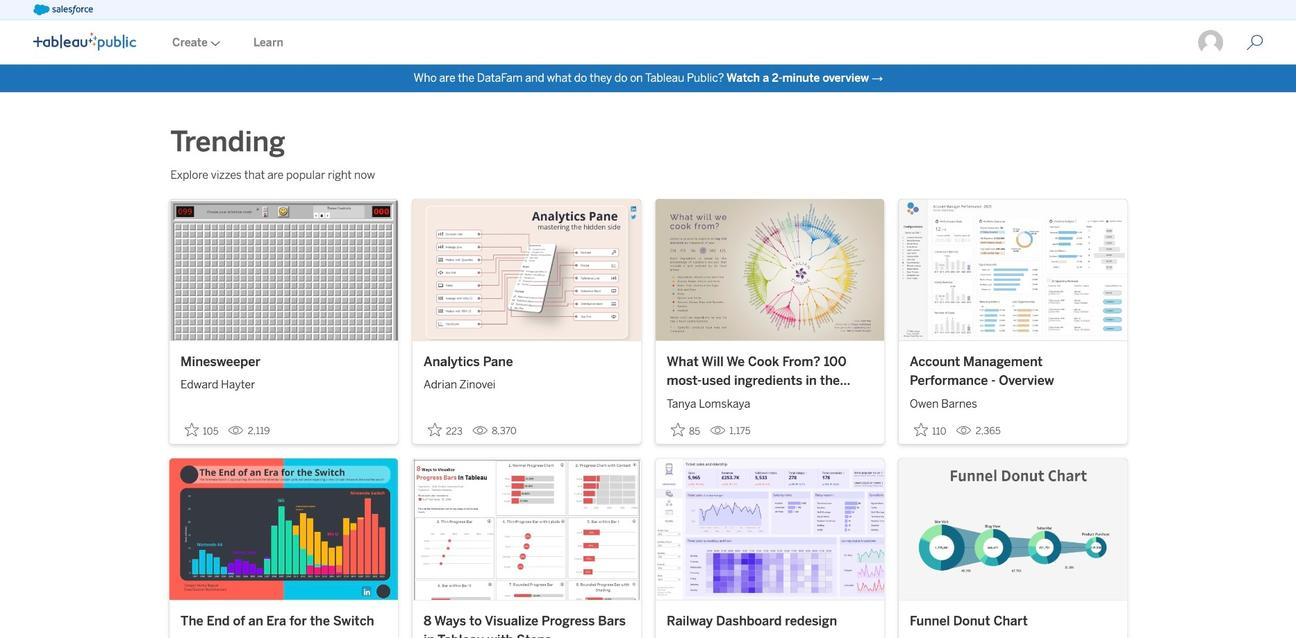 Task type: locate. For each thing, give the bounding box(es) containing it.
trending heading
[[170, 123, 325, 161]]

3 add favorite image from the left
[[914, 423, 928, 437]]

go to search image
[[1230, 34, 1280, 51]]

2 add favorite image from the left
[[671, 423, 685, 437]]

1 horizontal spatial add favorite image
[[671, 423, 685, 437]]

create image
[[208, 41, 220, 46]]

2 horizontal spatial add favorite image
[[914, 423, 928, 437]]

add favorite image
[[428, 423, 442, 437], [671, 423, 685, 437], [914, 423, 928, 437]]

add favorite image
[[185, 423, 199, 437]]

workbook thumbnail image
[[169, 199, 398, 341], [412, 199, 641, 341], [656, 199, 884, 341], [899, 199, 1127, 341], [169, 459, 398, 601], [412, 459, 641, 601], [656, 459, 884, 601], [899, 459, 1127, 601]]

3 add favorite button from the left
[[667, 419, 704, 442]]

Add Favorite button
[[181, 419, 223, 442], [424, 419, 467, 442], [667, 419, 704, 442], [910, 419, 951, 442]]

0 horizontal spatial add favorite image
[[428, 423, 442, 437]]

1 add favorite button from the left
[[181, 419, 223, 442]]



Task type: vqa. For each thing, say whether or not it's contained in the screenshot.
middle Add Favorite icon
yes



Task type: describe. For each thing, give the bounding box(es) containing it.
2 add favorite button from the left
[[424, 419, 467, 442]]

4 add favorite button from the left
[[910, 419, 951, 442]]

salesforce logo image
[[33, 4, 93, 15]]

gary.orlando image
[[1197, 29, 1224, 56]]

1 add favorite image from the left
[[428, 423, 442, 437]]

logo image
[[33, 32, 136, 50]]



